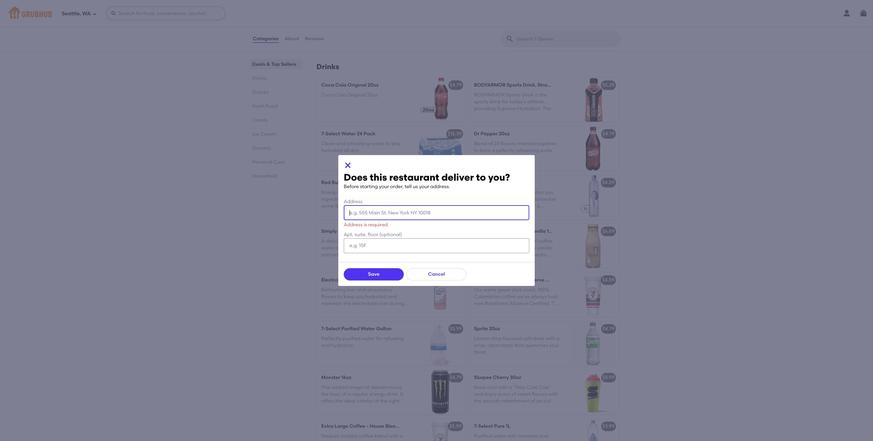 Task type: locate. For each thing, give the bounding box(es) containing it.
1 horizontal spatial coffee
[[503, 278, 519, 283]]

purified down 7-select pure 1l on the bottom right of page
[[474, 434, 492, 440]]

1 vertical spatial $5.99
[[450, 326, 462, 332]]

purified
[[342, 326, 360, 332], [474, 434, 492, 440]]

with up flavor
[[346, 33, 356, 39]]

large for extra large coffee - 7 reserve colombian 24oz
[[488, 278, 502, 283]]

stay
[[392, 141, 401, 147]]

is
[[364, 222, 367, 228]]

1 vertical spatial extra
[[322, 424, 334, 430]]

keep
[[344, 294, 355, 300]]

13.7oz
[[547, 229, 561, 235]]

$12.39
[[448, 131, 462, 137]]

and down finest
[[505, 259, 514, 265]]

crisp down different
[[361, 33, 373, 39]]

2 horizontal spatial electrolytes
[[502, 204, 529, 209]]

1 vertical spatial electrolytes
[[352, 301, 379, 307]]

0 horizontal spatial smartwater
[[474, 180, 502, 186]]

purified
[[343, 336, 361, 342]]

simply orange juice 52oz image
[[415, 224, 466, 269]]

0 vertical spatial smartwater
[[474, 180, 502, 186]]

candy tab
[[253, 117, 300, 124]]

1 vertical spatial cola
[[335, 92, 347, 98]]

blend of 23 flavors married together to form a pefectly refreshing soda.
[[474, 141, 557, 154]]

1 vertical spatial can
[[474, 197, 483, 202]]

7- up "clean"
[[322, 131, 326, 137]]

vanilla
[[538, 245, 553, 251]]

1 coca from the top
[[322, 82, 334, 88]]

0 vertical spatial blend
[[474, 141, 488, 147]]

refreshing
[[347, 141, 370, 147], [517, 148, 540, 154]]

30oz
[[510, 375, 522, 381]]

$5.39
[[603, 82, 615, 88]]

16oz
[[342, 375, 352, 381]]

with left "minerals"
[[508, 434, 517, 440]]

cool
[[487, 385, 497, 391]]

you right keep
[[356, 294, 365, 300]]

with
[[346, 33, 356, 39], [474, 204, 484, 209], [512, 245, 522, 251], [546, 336, 556, 342], [499, 385, 508, 391], [549, 392, 559, 398], [508, 434, 517, 440]]

0 horizontal spatial drink
[[339, 190, 350, 195]]

water down a
[[322, 245, 335, 251]]

creamy
[[500, 238, 517, 244]]

1 vertical spatial coca cola original 20oz
[[322, 92, 378, 98]]

1 horizontal spatial smartwater
[[529, 197, 557, 202]]

1 vertical spatial strawberry
[[344, 278, 370, 283]]

beverage.
[[474, 266, 498, 272]]

- for 7
[[520, 278, 522, 283]]

coffee for 7
[[503, 278, 519, 283]]

0 horizontal spatial for
[[376, 336, 383, 342]]

0 horizontal spatial 24oz
[[400, 424, 411, 430]]

1 horizontal spatial strawberry
[[538, 82, 564, 88]]

your down this
[[379, 184, 389, 190]]

and inside keep cool with a "stay cold cup" and enjoy a mix of sweet flavors with the smooth refreshment of an icy!
[[474, 392, 484, 398]]

with inside the "discover a creamy blend of coffee and milk, mixed with divine vanilla flavor. the finest arabica beans create a rich and undeniably luscious beverage."
[[512, 245, 522, 251]]

2 horizontal spatial your
[[550, 343, 560, 349]]

0 vertical spatial added
[[485, 204, 501, 209]]

and down taurine, at the top of the page
[[378, 204, 387, 209]]

2 address from the top
[[344, 222, 363, 228]]

0 horizontal spatial you
[[356, 294, 365, 300]]

0 horizontal spatial water
[[342, 131, 356, 137]]

you right hydration
[[546, 190, 554, 195]]

drinks down 'deals'
[[253, 75, 267, 81]]

taste.
[[534, 210, 547, 216], [526, 441, 539, 442]]

0 horizontal spatial flavors
[[322, 294, 337, 300]]

you
[[489, 190, 497, 195], [546, 190, 554, 195], [356, 294, 365, 300]]

concentrate.
[[322, 252, 351, 258]]

1l right pure
[[506, 424, 511, 430]]

svg image right wa
[[111, 11, 116, 16]]

crisp inside purity you can taste; hydration you can feel. vapor distilled smartwater with added electrolytes for a distinctive pure and crisp taste.
[[521, 210, 533, 216]]

to up purity
[[477, 172, 486, 183]]

the down keep
[[344, 301, 351, 307]]

1 vertical spatial drinks
[[253, 75, 267, 81]]

2 vertical spatial select
[[479, 424, 493, 430]]

with up distinctive on the right
[[474, 204, 484, 209]]

icy!
[[544, 399, 552, 405]]

0 vertical spatial $5.99
[[450, 180, 462, 186]]

7
[[523, 278, 525, 283]]

1 horizontal spatial crisp
[[521, 210, 533, 216]]

bodyarmor sports drink, strawberry banana 28oz
[[474, 82, 596, 88]]

0 vertical spatial select
[[326, 131, 340, 137]]

snacks tab
[[253, 89, 300, 96]]

to right the fun
[[330, 33, 335, 39]]

floor
[[368, 232, 379, 238]]

flavors up the an
[[532, 392, 548, 398]]

a down hydration
[[537, 204, 540, 209]]

flavors up replenish
[[322, 294, 337, 300]]

large for extra large coffee - house blend 24oz
[[335, 424, 349, 430]]

water down pure
[[493, 434, 507, 440]]

hydrated down "clean"
[[322, 148, 343, 154]]

select up perfectly
[[326, 326, 340, 332]]

flavors
[[501, 141, 516, 147], [322, 294, 337, 300], [532, 392, 548, 398]]

with inside funyuns® onion flavored rings are a deliciously different snack that's fun to eat, with a crisp texture and zesty onion flavor
[[346, 33, 356, 39]]

for inside purity you can taste; hydration you can feel. vapor distilled smartwater with added electrolytes for a distinctive pure and crisp taste.
[[530, 204, 536, 209]]

you up feel.
[[489, 190, 497, 195]]

arabica
[[513, 252, 532, 258]]

address up the simply orange juice 52oz
[[344, 222, 363, 228]]

refreshing down married
[[517, 148, 540, 154]]

7-select purified water gallon image
[[415, 322, 466, 366]]

categories
[[253, 36, 279, 42]]

0 vertical spatial electrolytes
[[502, 204, 529, 209]]

svg image up does
[[344, 161, 352, 170]]

refreshing up the day.
[[347, 141, 370, 147]]

added
[[485, 204, 501, 209], [502, 441, 518, 442]]

2 coca cola original 20oz from the top
[[322, 92, 378, 98]]

top
[[272, 61, 280, 67]]

7- left pure
[[474, 424, 479, 430]]

smartwater
[[474, 180, 502, 186], [529, 197, 557, 202]]

0 horizontal spatial the
[[344, 301, 351, 307]]

electrolytes
[[502, 204, 529, 209], [352, 301, 379, 307], [474, 441, 501, 442]]

0 vertical spatial for
[[530, 204, 536, 209]]

flavors inside blend of 23 flavors married together to form a pefectly refreshing soda.
[[501, 141, 516, 147]]

a right soft
[[557, 336, 560, 342]]

24oz right the house
[[400, 424, 411, 430]]

refreshing kiwi and strawberry flavors to keep you hydrated and replenish the electrolytes lost during exercise.
[[322, 287, 405, 314]]

7-select purified water gallon
[[322, 326, 392, 332]]

from down (optional)
[[388, 238, 399, 244]]

deals
[[253, 61, 266, 67]]

0 horizontal spatial strawberry
[[344, 278, 370, 283]]

- left the house
[[367, 424, 369, 430]]

main navigation navigation
[[0, 0, 874, 27]]

1 vertical spatial added
[[502, 441, 518, 442]]

blend inside blend of 23 flavors married together to form a pefectly refreshing soda.
[[474, 141, 488, 147]]

group
[[340, 204, 354, 209]]

for down "minerals"
[[519, 441, 525, 442]]

of up group
[[349, 197, 353, 202]]

dr pepper 20oz image
[[568, 127, 619, 171]]

svg image
[[860, 9, 868, 17], [92, 12, 96, 16]]

flavors up pefectly
[[501, 141, 516, 147]]

select for water
[[326, 131, 340, 137]]

1 horizontal spatial hydrated
[[366, 294, 387, 300]]

a up mixed
[[495, 238, 499, 244]]

fresh
[[253, 103, 265, 109]]

0 horizontal spatial -
[[367, 424, 369, 430]]

$3.99
[[603, 424, 615, 430]]

1 vertical spatial crisp
[[521, 210, 533, 216]]

with inside "lemon-lime flavored soft drink with a crisp, clean taste that quenches your thirst."
[[546, 336, 556, 342]]

address down containing
[[344, 199, 363, 205]]

e,g. 15F search field
[[344, 239, 530, 254]]

with up mix
[[499, 385, 508, 391]]

0 vertical spatial hydrated
[[322, 148, 343, 154]]

1 vertical spatial large
[[335, 424, 349, 430]]

and inside funyuns® onion flavored rings are a deliciously different snack that's fun to eat, with a crisp texture and zesty onion flavor
[[391, 33, 400, 39]]

sweet
[[518, 392, 531, 398]]

1 vertical spatial drink
[[533, 336, 545, 342]]

can up vapor
[[498, 190, 507, 195]]

added down feel.
[[485, 204, 501, 209]]

0 horizontal spatial $3.59
[[450, 424, 462, 430]]

1 vertical spatial smartwater
[[529, 197, 557, 202]]

suite,
[[355, 232, 367, 238]]

select for pure
[[479, 424, 493, 430]]

added inside purity you can taste; hydration you can feel. vapor distilled smartwater with added electrolytes for a distinctive pure and crisp taste.
[[485, 204, 501, 209]]

extra for extra large coffee - house blend 24oz
[[322, 424, 334, 430]]

and right kiwi
[[357, 287, 366, 293]]

with up the icy!
[[549, 392, 559, 398]]

0 vertical spatial large
[[488, 278, 502, 283]]

$3.59 for extra large coffee - house blend 24oz
[[450, 424, 462, 430]]

a inside purity you can taste; hydration you can feel. vapor distilled smartwater with added electrolytes for a distinctive pure and crisp taste.
[[537, 204, 540, 209]]

1 horizontal spatial purified
[[474, 434, 492, 440]]

smartwater up purity
[[474, 180, 502, 186]]

and up all on the top left of the page
[[337, 141, 346, 147]]

0 vertical spatial svg image
[[111, 11, 116, 16]]

drinks down zesty
[[317, 63, 339, 71]]

slurpee
[[474, 375, 492, 381]]

from right the not
[[390, 245, 401, 251]]

1 horizontal spatial drinks
[[317, 63, 339, 71]]

and inside a delicious orange juice free from water or preservtives and not from concentrate.
[[371, 245, 380, 251]]

1 horizontal spatial flavors
[[501, 141, 516, 147]]

and down perfectly
[[322, 343, 331, 349]]

1l up vapor
[[504, 180, 508, 186]]

deals & top sellers tab
[[253, 61, 300, 68]]

0 horizontal spatial large
[[335, 424, 349, 430]]

refreshing inside clean and refreshing water to stay hydrated all day.
[[347, 141, 370, 147]]

to left keep
[[338, 294, 343, 300]]

0 vertical spatial coca
[[322, 82, 334, 88]]

electrolytes down keep
[[352, 301, 379, 307]]

52oz
[[371, 229, 382, 235]]

0 vertical spatial -
[[520, 278, 522, 283]]

taste. inside purified water with minerals and electrolytes added for taste.
[[526, 441, 539, 442]]

2 horizontal spatial you
[[546, 190, 554, 195]]

for down hydration
[[530, 204, 536, 209]]

24oz right colombian
[[573, 278, 584, 283]]

drink inside "lemon-lime flavored soft drink with a crisp, clean taste that quenches your thirst."
[[533, 336, 545, 342]]

a up mix
[[509, 385, 513, 391]]

- left 7 at bottom
[[520, 278, 522, 283]]

1 horizontal spatial the
[[474, 399, 482, 405]]

with up arabica
[[512, 245, 522, 251]]

svg image
[[111, 11, 116, 16], [344, 161, 352, 170]]

perfectly
[[322, 336, 342, 342]]

water down pack
[[371, 141, 385, 147]]

water up perfectly purified water for refueling and hydration.
[[361, 326, 375, 332]]

can down purity
[[474, 197, 483, 202]]

funyuns®
[[322, 19, 347, 25]]

taste. down "minerals"
[[526, 441, 539, 442]]

fresh food
[[253, 103, 278, 109]]

red bull 12oz image
[[415, 176, 466, 220]]

select left pure
[[479, 424, 493, 430]]

0 horizontal spatial svg image
[[92, 12, 96, 16]]

0 vertical spatial the
[[344, 301, 351, 307]]

1 address from the top
[[344, 199, 363, 205]]

water left 24
[[342, 131, 356, 137]]

and up during
[[388, 294, 397, 300]]

electrolytes down distilled
[[502, 204, 529, 209]]

0 horizontal spatial purified
[[342, 326, 360, 332]]

1 vertical spatial refreshing
[[517, 148, 540, 154]]

of left the an
[[531, 399, 536, 405]]

0 vertical spatial taste.
[[534, 210, 547, 216]]

2 horizontal spatial flavors
[[532, 392, 548, 398]]

of inside the "discover a creamy blend of coffee and milk, mixed with divine vanilla flavor. the finest arabica beans create a rich and undeniably luscious beverage."
[[533, 238, 537, 244]]

0 vertical spatial original
[[348, 82, 367, 88]]

0 horizontal spatial coffee
[[350, 424, 366, 430]]

simply
[[322, 229, 337, 235]]

to inside clean and refreshing water to stay hydrated all day.
[[386, 141, 390, 147]]

20oz
[[368, 82, 379, 88], [367, 92, 378, 98], [499, 131, 510, 137], [490, 326, 501, 332]]

colombian
[[546, 278, 572, 283]]

a down 23
[[492, 148, 496, 154]]

1 vertical spatial $3.59
[[450, 424, 462, 430]]

electrolit
[[322, 278, 342, 283]]

and right "minerals"
[[540, 434, 549, 440]]

1 vertical spatial water
[[361, 326, 375, 332]]

$5.99
[[450, 180, 462, 186], [450, 326, 462, 332], [603, 375, 615, 381]]

your for does
[[419, 184, 430, 190]]

1 horizontal spatial for
[[519, 441, 525, 442]]

1 horizontal spatial -
[[520, 278, 522, 283]]

0 vertical spatial coca cola original 20oz
[[322, 82, 379, 88]]

1 horizontal spatial can
[[498, 190, 507, 195]]

dr
[[474, 131, 480, 137]]

0 horizontal spatial svg image
[[111, 11, 116, 16]]

0 vertical spatial refreshing
[[347, 141, 370, 147]]

1 vertical spatial for
[[376, 336, 383, 342]]

2 horizontal spatial for
[[530, 204, 536, 209]]

some
[[322, 204, 334, 209]]

smartwater down hydration
[[529, 197, 557, 202]]

soft
[[524, 336, 532, 342]]

your inside "lemon-lime flavored soft drink with a crisp, clean taste that quenches your thirst."
[[550, 343, 560, 349]]

$4.79 for coca cola original 20oz
[[450, 82, 462, 88]]

to left 'stay'
[[386, 141, 390, 147]]

a inside blend of 23 flavors married together to form a pefectly refreshing soda.
[[492, 148, 496, 154]]

1 horizontal spatial large
[[488, 278, 502, 283]]

water down 7-select purified water gallon
[[362, 336, 375, 342]]

house
[[370, 424, 385, 430]]

your right us
[[419, 184, 430, 190]]

reviews
[[305, 36, 324, 42]]

extra large coffee - 7 reserve colombian 24oz image
[[568, 273, 619, 318]]

and right pure at top
[[511, 210, 520, 216]]

personal care tab
[[253, 159, 300, 166]]

2 vertical spatial electrolytes
[[474, 441, 501, 442]]

exercise.
[[322, 308, 342, 314]]

original
[[348, 82, 367, 88], [348, 92, 366, 98]]

0 vertical spatial crisp
[[361, 33, 373, 39]]

1 vertical spatial flavors
[[322, 294, 337, 300]]

1 vertical spatial the
[[474, 399, 482, 405]]

to left form
[[474, 148, 479, 154]]

added down pure
[[502, 441, 518, 442]]

monster 16oz image
[[415, 371, 466, 415]]

and down 'keep'
[[474, 392, 484, 398]]

blend up form
[[474, 141, 488, 147]]

address is required.
[[344, 222, 389, 228]]

strawberry right drink,
[[538, 82, 564, 88]]

taste. up vanilla
[[534, 210, 547, 216]]

and inside energy drink containing highly quality ingredients of caffeine, taurine, some b-group vitamins, and sugars.
[[378, 204, 387, 209]]

7- for 7-select water 24 pack
[[322, 131, 326, 137]]

to inside refreshing kiwi and strawberry flavors to keep you hydrated and replenish the electrolytes lost during exercise.
[[338, 294, 343, 300]]

fresh food tab
[[253, 103, 300, 110]]

strawberry up kiwi
[[344, 278, 370, 283]]

1 vertical spatial -
[[367, 424, 369, 430]]

1 vertical spatial taste.
[[526, 441, 539, 442]]

and inside clean and refreshing water to stay hydrated all day.
[[337, 141, 346, 147]]

1 horizontal spatial added
[[502, 441, 518, 442]]

monster 16oz
[[322, 375, 352, 381]]

for down gallon
[[376, 336, 383, 342]]

1 vertical spatial original
[[348, 92, 366, 98]]

7- up perfectly
[[322, 326, 326, 332]]

coffee left 7 at bottom
[[503, 278, 519, 283]]

flavor.
[[474, 252, 488, 258]]

flavors inside keep cool with a "stay cold cup" and enjoy a mix of sweet flavors with the smooth refreshment of an icy!
[[532, 392, 548, 398]]

electrolytes down 7-select pure 1l on the bottom right of page
[[474, 441, 501, 442]]

a left rich
[[491, 259, 494, 265]]

the left smooth
[[474, 399, 482, 405]]

0 horizontal spatial refreshing
[[347, 141, 370, 147]]

0 vertical spatial extra
[[474, 278, 487, 283]]

your
[[379, 184, 389, 190], [419, 184, 430, 190], [550, 343, 560, 349]]

hydrated down strawberry
[[366, 294, 387, 300]]

2 vertical spatial 7-
[[474, 424, 479, 430]]

this
[[370, 172, 387, 183]]

select up "clean"
[[326, 131, 340, 137]]

deliciously
[[326, 26, 350, 32]]

0 horizontal spatial your
[[379, 184, 389, 190]]

1 vertical spatial from
[[390, 245, 401, 251]]

deliver
[[442, 172, 474, 183]]

crisp down distilled
[[521, 210, 533, 216]]

sports
[[507, 82, 522, 88]]

strawberry
[[367, 287, 392, 293]]

create
[[474, 259, 490, 265]]

1 vertical spatial 7-
[[322, 326, 326, 332]]

(optional)
[[380, 232, 402, 238]]

address for address
[[344, 199, 363, 205]]

starbucks frappuccino vanilla 13.7oz image
[[568, 224, 619, 269]]

1 vertical spatial purified
[[474, 434, 492, 440]]

- for house
[[367, 424, 369, 430]]

0 vertical spatial flavors
[[501, 141, 516, 147]]

0 horizontal spatial crisp
[[361, 33, 373, 39]]

hydrated inside refreshing kiwi and strawberry flavors to keep you hydrated and replenish the electrolytes lost during exercise.
[[366, 294, 387, 300]]

coffee left the house
[[350, 424, 366, 430]]

crisp
[[361, 33, 373, 39], [521, 210, 533, 216]]

blend right the house
[[386, 424, 399, 430]]

water inside purified water with minerals and electrolytes added for taste.
[[493, 434, 507, 440]]

and inside purity you can taste; hydration you can feel. vapor distilled smartwater with added electrolytes for a distinctive pure and crisp taste.
[[511, 210, 520, 216]]

refreshment
[[502, 399, 530, 405]]

svg image inside main navigation navigation
[[111, 11, 116, 16]]

kiwi
[[347, 287, 356, 293]]

snack
[[372, 26, 386, 32]]

red bull 12oz
[[322, 180, 352, 186]]

1 horizontal spatial drink
[[533, 336, 545, 342]]

the
[[490, 252, 498, 258]]

a up the fun
[[322, 26, 325, 32]]

seattle,
[[62, 10, 81, 17]]

drink down "12oz" in the left top of the page
[[339, 190, 350, 195]]

purified up the purified
[[342, 326, 360, 332]]

of left 23
[[489, 141, 493, 147]]

flavors inside refreshing kiwi and strawberry flavors to keep you hydrated and replenish the electrolytes lost during exercise.
[[322, 294, 337, 300]]

refreshing inside blend of 23 flavors married together to form a pefectly refreshing soda.
[[517, 148, 540, 154]]

1 horizontal spatial extra
[[474, 278, 487, 283]]

or
[[336, 245, 341, 251]]

and down that's
[[391, 33, 400, 39]]

drink up quenches
[[533, 336, 545, 342]]

taste. inside purity you can taste; hydration you can feel. vapor distilled smartwater with added electrolytes for a distinctive pure and crisp taste.
[[534, 210, 547, 216]]

crisp inside funyuns® onion flavored rings are a deliciously different snack that's fun to eat, with a crisp texture and zesty onion flavor
[[361, 33, 373, 39]]

1 horizontal spatial svg image
[[344, 161, 352, 170]]

and inside perfectly purified water for refueling and hydration.
[[322, 343, 331, 349]]



Task type: vqa. For each thing, say whether or not it's contained in the screenshot.
Drinks tab
yes



Task type: describe. For each thing, give the bounding box(es) containing it.
day.
[[350, 148, 360, 154]]

categories button
[[253, 27, 279, 51]]

mix
[[503, 392, 511, 398]]

clean
[[322, 141, 335, 147]]

food
[[266, 103, 278, 109]]

smartwater inside purity you can taste; hydration you can feel. vapor distilled smartwater with added electrolytes for a distinctive pure and crisp taste.
[[529, 197, 557, 202]]

the inside refreshing kiwi and strawberry flavors to keep you hydrated and replenish the electrolytes lost during exercise.
[[344, 301, 351, 307]]

$5.99 for sprite
[[450, 326, 462, 332]]

extra large coffee - house blend 24oz image
[[415, 420, 466, 442]]

2 coca from the top
[[322, 92, 334, 98]]

water inside a delicious orange juice free from water or preservtives and not from concentrate.
[[322, 245, 335, 251]]

and up flavor.
[[474, 245, 484, 251]]

does
[[344, 172, 368, 183]]

to inside does this restaurant deliver to you? before starting your order, tell us your address.
[[477, 172, 486, 183]]

0 vertical spatial can
[[498, 190, 507, 195]]

taste
[[502, 343, 514, 349]]

of up refreshment
[[512, 392, 517, 398]]

sprite
[[474, 326, 488, 332]]

banana
[[565, 82, 584, 88]]

refueling
[[384, 336, 404, 342]]

with inside purified water with minerals and electrolytes added for taste.
[[508, 434, 517, 440]]

caffeine,
[[354, 197, 376, 202]]

crisp,
[[474, 343, 487, 349]]

starbucks frappuccino vanilla 13.7oz
[[474, 229, 561, 235]]

magnifying glass icon image
[[506, 35, 514, 43]]

drinks inside tab
[[253, 75, 267, 81]]

bodyarmor sports drink, strawberry banana 28oz image
[[568, 78, 619, 122]]

pepper
[[481, 131, 498, 137]]

taste;
[[508, 190, 521, 195]]

replenish
[[322, 301, 343, 307]]

0 vertical spatial water
[[342, 131, 356, 137]]

save button
[[344, 269, 404, 281]]

water inside perfectly purified water for refueling and hydration.
[[362, 336, 375, 342]]

tell
[[405, 184, 412, 190]]

hydration.
[[332, 343, 355, 349]]

highly
[[377, 190, 391, 195]]

electrolytes inside refreshing kiwi and strawberry flavors to keep you hydrated and replenish the electrolytes lost during exercise.
[[352, 301, 379, 307]]

you?
[[489, 172, 510, 183]]

$4.79 for blend of 23 flavors married together to form a pefectly refreshing soda.
[[603, 131, 615, 137]]

minerals
[[519, 434, 538, 440]]

texture
[[374, 33, 390, 39]]

to inside funyuns® onion flavored rings are a deliciously different snack that's fun to eat, with a crisp texture and zesty onion flavor
[[330, 33, 335, 39]]

deals & top sellers
[[253, 61, 297, 67]]

7- for 7-select pure 1l
[[474, 424, 479, 430]]

preservtives
[[342, 245, 370, 251]]

perfectly purified water for refueling and hydration.
[[322, 336, 404, 349]]

of inside energy drink containing highly quality ingredients of caffeine, taurine, some b-group vitamins, and sugars.
[[349, 197, 353, 202]]

0 vertical spatial drinks
[[317, 63, 339, 71]]

reviews button
[[305, 27, 325, 51]]

1 vertical spatial 1l
[[506, 424, 511, 430]]

rich
[[495, 259, 504, 265]]

funyuns onion flavored rings 6oz image
[[415, 5, 466, 49]]

1 horizontal spatial svg image
[[860, 9, 868, 17]]

drinks tab
[[253, 75, 300, 82]]

0 vertical spatial from
[[388, 238, 399, 244]]

does this restaurant deliver to you? before starting your order, tell us your address.
[[344, 172, 510, 190]]

us
[[413, 184, 418, 190]]

drink inside energy drink containing highly quality ingredients of caffeine, taurine, some b-group vitamins, and sugars.
[[339, 190, 350, 195]]

household tab
[[253, 173, 300, 180]]

vapor
[[495, 197, 509, 202]]

23
[[494, 141, 500, 147]]

a down different
[[357, 33, 360, 39]]

during
[[390, 301, 405, 307]]

orange
[[348, 238, 364, 244]]

cherry
[[493, 375, 509, 381]]

ice cream tab
[[253, 131, 300, 138]]

$4.79 for lemon-lime flavored soft drink with a crisp, clean taste that quenches your thirst.
[[603, 326, 615, 332]]

a delicious orange juice free from water or preservtives and not from concentrate.
[[322, 238, 401, 258]]

0 horizontal spatial can
[[474, 197, 483, 202]]

smooth
[[483, 399, 501, 405]]

1 coca cola original 20oz from the top
[[322, 82, 379, 88]]

hydrated inside clean and refreshing water to stay hydrated all day.
[[322, 148, 343, 154]]

smartwater 1l image
[[568, 176, 619, 220]]

address.
[[431, 184, 450, 190]]

$5.99 for smartwater
[[450, 180, 462, 186]]

bodyarmor
[[474, 82, 506, 88]]

7-select pure 1l
[[474, 424, 511, 430]]

select for purified
[[326, 326, 340, 332]]

grocery tab
[[253, 145, 300, 152]]

coca cola original 20oz image
[[415, 78, 466, 122]]

order,
[[391, 184, 404, 190]]

slurpee cherry 30oz
[[474, 375, 522, 381]]

1 horizontal spatial you
[[489, 190, 497, 195]]

with inside purity you can taste; hydration you can feel. vapor distilled smartwater with added electrolytes for a distinctive pure and crisp taste.
[[474, 204, 484, 209]]

an
[[537, 399, 543, 405]]

to inside blend of 23 flavors married together to form a pefectly refreshing soda.
[[474, 148, 479, 154]]

24
[[357, 131, 363, 137]]

extra large coffee - 7 reserve colombian 24oz
[[474, 278, 584, 283]]

purified inside purified water with minerals and electrolytes added for taste.
[[474, 434, 492, 440]]

cancel button
[[407, 269, 467, 281]]

you inside refreshing kiwi and strawberry flavors to keep you hydrated and replenish the electrolytes lost during exercise.
[[356, 294, 365, 300]]

sprite 20oz image
[[568, 322, 619, 366]]

personal care
[[253, 159, 285, 165]]

electrolytes inside purity you can taste; hydration you can feel. vapor distilled smartwater with added electrolytes for a distinctive pure and crisp taste.
[[502, 204, 529, 209]]

for inside purified water with minerals and electrolytes added for taste.
[[519, 441, 525, 442]]

electrolit strawberry kiwi 21oz image
[[415, 273, 466, 318]]

rings
[[385, 19, 397, 25]]

0 vertical spatial cola
[[336, 82, 347, 88]]

of inside blend of 23 flavors married together to form a pefectly refreshing soda.
[[489, 141, 493, 147]]

7- for 7-select purified water gallon
[[322, 326, 326, 332]]

form
[[480, 148, 491, 154]]

your for lemon-
[[550, 343, 560, 349]]

free
[[378, 238, 387, 244]]

$3.59 for extra large coffee - 7 reserve colombian 24oz
[[603, 278, 615, 283]]

the inside keep cool with a "stay cold cup" and enjoy a mix of sweet flavors with the smooth refreshment of an icy!
[[474, 399, 482, 405]]

12oz
[[342, 180, 352, 186]]

0 vertical spatial 1l
[[504, 180, 508, 186]]

added inside purified water with minerals and electrolytes added for taste.
[[502, 441, 518, 442]]

28oz
[[585, 82, 596, 88]]

slurpee cherry 30oz image
[[568, 371, 619, 415]]

coffee for house
[[350, 424, 366, 430]]

water inside clean and refreshing water to stay hydrated all day.
[[371, 141, 385, 147]]

vanilla
[[530, 229, 546, 235]]

cream
[[261, 131, 277, 137]]

cup"
[[539, 385, 551, 391]]

that's
[[387, 26, 400, 32]]

fun
[[322, 33, 329, 39]]

dr pepper 20oz
[[474, 131, 510, 137]]

undeniably
[[515, 259, 541, 265]]

beans
[[533, 252, 547, 258]]

1 vertical spatial svg image
[[344, 161, 352, 170]]

juice
[[366, 238, 377, 244]]

blend
[[519, 238, 532, 244]]

1 horizontal spatial 24oz
[[573, 278, 584, 283]]

electrolit strawberry kiwi 21oz
[[322, 278, 392, 283]]

purified water with minerals and electrolytes added for taste.
[[474, 434, 549, 442]]

refreshing
[[322, 287, 346, 293]]

and inside purified water with minerals and electrolytes added for taste.
[[540, 434, 549, 440]]

taurine,
[[377, 197, 395, 202]]

different
[[351, 26, 371, 32]]

pure
[[499, 210, 510, 216]]

for inside perfectly purified water for refueling and hydration.
[[376, 336, 383, 342]]

electrolytes inside purified water with minerals and electrolytes added for taste.
[[474, 441, 501, 442]]

married
[[518, 141, 536, 147]]

pefectly
[[497, 148, 515, 154]]

1 vertical spatial 24oz
[[400, 424, 411, 430]]

2 vertical spatial $5.99
[[603, 375, 615, 381]]

address for address is required.
[[344, 222, 363, 228]]

cancel
[[428, 272, 445, 277]]

containing
[[351, 190, 376, 195]]

quenches
[[526, 343, 549, 349]]

e,g. 555 Main St, New York NY 10018 search field
[[344, 206, 530, 221]]

milk,
[[485, 245, 495, 251]]

before
[[344, 184, 359, 190]]

a left mix
[[498, 392, 501, 398]]

feel.
[[485, 197, 494, 202]]

0 horizontal spatial blend
[[386, 424, 399, 430]]

sprite 20oz
[[474, 326, 501, 332]]

clean and refreshing water to stay hydrated all day.
[[322, 141, 401, 154]]

0 vertical spatial purified
[[342, 326, 360, 332]]

1 horizontal spatial water
[[361, 326, 375, 332]]

extra for extra large coffee - 7 reserve colombian 24oz
[[474, 278, 487, 283]]

energy
[[322, 190, 337, 195]]

a inside "lemon-lime flavored soft drink with a crisp, clean taste that quenches your thirst."
[[557, 336, 560, 342]]

7-select water 24 pack image
[[415, 127, 466, 171]]

7-select pure 1l image
[[568, 420, 619, 442]]

reserve
[[526, 278, 545, 283]]



